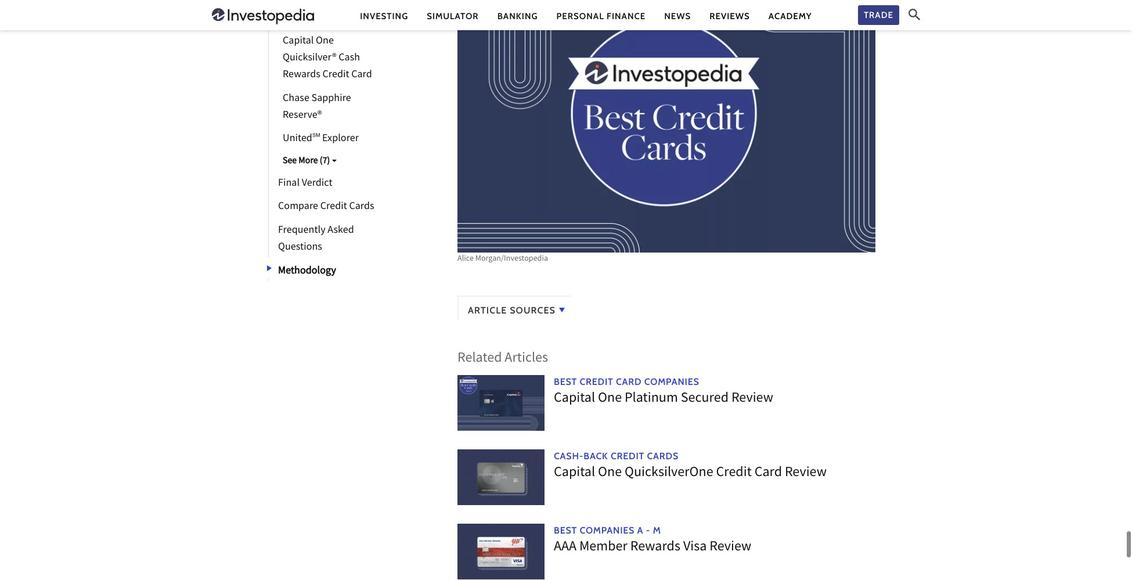 Task type: describe. For each thing, give the bounding box(es) containing it.
rewards for of
[[283, 172, 320, 187]]

quicksilver one image
[[458, 445, 545, 510]]

capital one® savorone® cash rewards credit card
[[283, 155, 396, 187]]

simulator link
[[427, 10, 479, 22]]

see more (7)
[[283, 154, 330, 168]]

compare credit cards
[[278, 199, 374, 215]]

business
[[299, 155, 337, 171]]

chase sapphire reserve®
[[283, 91, 351, 123]]

finance
[[607, 11, 646, 21]]

ink
[[283, 155, 296, 171]]

students
[[339, 172, 378, 187]]

compare
[[278, 199, 318, 215]]

capital one quicksilverone credit card review
[[554, 463, 827, 484]]

rewards for one
[[283, 67, 320, 83]]

frequently asked questions
[[278, 223, 354, 255]]

trade link
[[858, 5, 899, 25]]

see
[[283, 154, 297, 168]]

review for capital one platinum secured review
[[731, 389, 773, 409]]

capital one platinum secured review
[[554, 389, 773, 409]]

academy
[[769, 11, 812, 21]]

alice morgan/investopedia
[[458, 252, 548, 265]]

capital one platinum secured
[[283, 155, 376, 187]]

article sources
[[468, 305, 556, 316]]

ink business preferred℠ credit card
[[283, 155, 388, 187]]

secured for capital one platinum secured review
[[681, 389, 729, 409]]

american
[[308, 172, 349, 187]]

member
[[579, 537, 628, 558]]

citi® diamond preferred® credit card
[[283, 155, 392, 187]]

personal finance link
[[557, 10, 646, 22]]

credit inside ink business preferred℠ credit card
[[283, 172, 309, 187]]

for
[[323, 172, 337, 187]]

one for capital one platinum secured review
[[598, 389, 622, 409]]

preferred® for cash
[[328, 155, 374, 171]]

of for world
[[311, 155, 321, 171]]

cash for one®
[[283, 172, 304, 187]]

card inside citi® diamond preferred® credit card
[[312, 172, 332, 187]]

banking
[[497, 11, 538, 21]]

our top picks
[[278, 10, 338, 26]]

investopedia homepage image
[[212, 7, 314, 26]]

ink business preferred℠ credit card link
[[268, 149, 402, 190]]

simulator
[[427, 11, 479, 21]]

one®
[[316, 155, 338, 171]]

capital one quicksilver® cash rewards credit card
[[283, 34, 372, 83]]

world of hyatt credit card
[[283, 155, 398, 171]]

explorer
[[322, 131, 359, 147]]

bank of america® travel rewards for students
[[283, 155, 388, 187]]

bank of america® travel rewards for students link
[[268, 149, 402, 190]]

express
[[351, 172, 385, 187]]

reserve®
[[283, 108, 322, 123]]

investing
[[360, 11, 408, 21]]

credit inside capital one quicksilver® cash rewards credit card
[[323, 67, 349, 83]]

review for aaa member rewards visa review
[[710, 537, 752, 558]]

card inside capital one quicksilver® cash rewards credit card
[[351, 67, 372, 83]]

america®
[[319, 155, 360, 171]]

our top picks link
[[268, 5, 338, 28]]

(7)
[[320, 154, 330, 168]]

articles
[[505, 348, 548, 369]]

aaa member rewards visa review link
[[458, 519, 876, 580]]

aaa
[[554, 537, 577, 558]]

card inside ink business preferred℠ credit card
[[312, 172, 332, 187]]

world of hyatt credit card link
[[268, 149, 398, 173]]

cash for one
[[339, 51, 360, 66]]

morgan/investopedia
[[475, 252, 548, 265]]

aaa member rewards visa review
[[554, 537, 752, 558]]

questions
[[278, 240, 322, 255]]

capital one quicksilverone credit card review link
[[458, 445, 876, 515]]

aaamr image
[[458, 519, 545, 580]]

capital for capital one quicksilver® cash rewards credit card
[[283, 34, 314, 50]]

picks
[[315, 10, 338, 26]]

more
[[299, 154, 318, 168]]

methodology link
[[268, 258, 336, 282]]

capital for capital one® savorone® cash rewards credit card
[[283, 155, 314, 171]]

capital one quicksilver® cash rewards credit card link
[[268, 28, 388, 85]]

card inside "blue cash preferred® card from american express"
[[376, 155, 397, 171]]

alice
[[458, 252, 474, 265]]



Task type: vqa. For each thing, say whether or not it's contained in the screenshot.
all to the top
no



Task type: locate. For each thing, give the bounding box(es) containing it.
sources
[[510, 305, 556, 316]]

search image
[[909, 9, 920, 20]]

1 horizontal spatial cash
[[305, 155, 326, 171]]

compare credit cards link
[[268, 194, 374, 218]]

investing link
[[360, 10, 408, 22]]

cash inside capital one quicksilver® cash rewards credit card
[[339, 51, 360, 66]]

cards
[[349, 199, 374, 215]]

of for bank
[[307, 155, 317, 171]]

united℠ explorer link
[[268, 126, 359, 149]]

2 vertical spatial review
[[710, 537, 752, 558]]

banking link
[[497, 10, 538, 22]]

capital one platinum secured link
[[268, 149, 402, 190]]

capital for capital one platinum secured
[[283, 155, 314, 171]]

cash inside "blue cash preferred® card from american express"
[[305, 155, 326, 171]]

methodology
[[278, 263, 336, 279]]

1 vertical spatial platinum
[[625, 389, 678, 409]]

cash inside capital one® savorone® cash rewards credit card
[[283, 172, 304, 187]]

review
[[731, 389, 773, 409], [785, 463, 827, 484], [710, 537, 752, 558]]

united℠
[[283, 131, 320, 147]]

capital inside capital one quicksilverone credit card review link
[[554, 463, 595, 484]]

quicksilverone
[[625, 463, 713, 484]]

secured inside capital one platinum secured
[[283, 172, 319, 187]]

preferred® for diamond
[[346, 155, 392, 171]]

an illustration shows the capital one platinum secured credit card and investopedia's best credit cards of 2023 badge. image
[[458, 370, 545, 436]]

0 horizontal spatial secured
[[283, 172, 319, 187]]

1 horizontal spatial secured
[[681, 389, 729, 409]]

platinum for capital one platinum secured review
[[625, 389, 678, 409]]

world
[[283, 155, 309, 171]]

final verdict
[[278, 176, 332, 191]]

credit inside capital one® savorone® cash rewards credit card
[[346, 172, 373, 187]]

blue cash preferred® card from american express
[[283, 155, 397, 187]]

capital inside capital one quicksilver® cash rewards credit card
[[283, 34, 314, 50]]

one inside capital one platinum secured
[[316, 155, 334, 171]]

savorone®
[[340, 155, 388, 171]]

rewards inside capital one® savorone® cash rewards credit card
[[306, 172, 344, 187]]

citi®
[[283, 155, 302, 171]]

quicksilver®
[[283, 51, 337, 66]]

2 horizontal spatial cash
[[339, 51, 360, 66]]

capital inside capital one® savorone® cash rewards credit card
[[283, 155, 314, 171]]

one inside capital one quicksilver® cash rewards credit card
[[316, 34, 334, 50]]

platinum for capital one platinum secured
[[336, 155, 376, 171]]

platinum
[[336, 155, 376, 171], [625, 389, 678, 409]]

visa
[[683, 537, 707, 558]]

capital one® savorone® cash rewards credit card link
[[268, 149, 402, 190]]

travel
[[362, 155, 388, 171]]

rewards
[[283, 67, 320, 83], [283, 172, 320, 187], [306, 172, 344, 187], [630, 537, 680, 558]]

chase
[[283, 91, 309, 107]]

card inside capital one® savorone® cash rewards credit card
[[375, 172, 396, 187]]

related articles
[[458, 348, 548, 369]]

top
[[297, 10, 313, 26]]

secured for capital one platinum secured
[[283, 172, 319, 187]]

best credit cards image
[[458, 0, 876, 253]]

platinum inside capital one platinum secured
[[336, 155, 376, 171]]

of
[[307, 155, 317, 171], [311, 155, 321, 171]]

frequently asked questions link
[[268, 218, 388, 258]]

article
[[468, 305, 507, 316]]

our
[[278, 10, 294, 26]]

capital for capital one quicksilverone credit card review
[[554, 463, 595, 484]]

0 horizontal spatial cash
[[283, 172, 304, 187]]

hyatt
[[323, 155, 347, 171]]

personal
[[557, 11, 604, 21]]

bank
[[283, 155, 305, 171]]

preferred® inside "blue cash preferred® card from american express"
[[328, 155, 374, 171]]

rewards inside capital one quicksilver® cash rewards credit card
[[283, 67, 320, 83]]

news
[[664, 11, 691, 21]]

from
[[283, 172, 306, 187]]

related
[[458, 348, 502, 369]]

final verdict link
[[268, 170, 332, 194]]

capital for capital one platinum secured review
[[554, 389, 595, 409]]

1 vertical spatial review
[[785, 463, 827, 484]]

0 vertical spatial cash
[[339, 51, 360, 66]]

citi® diamond preferred® credit card link
[[268, 149, 402, 190]]

capital inside capital one platinum secured review link
[[554, 389, 595, 409]]

news link
[[664, 10, 691, 22]]

reviews link
[[710, 10, 750, 22]]

chase sapphire reserve® link
[[268, 85, 388, 126]]

card
[[351, 67, 372, 83], [376, 155, 397, 171], [378, 155, 398, 171], [312, 172, 332, 187], [312, 172, 332, 187], [375, 172, 396, 187], [755, 463, 782, 484]]

trade
[[864, 10, 894, 20]]

sapphire
[[311, 91, 351, 107]]

frequently
[[278, 223, 326, 239]]

academy link
[[769, 10, 812, 22]]

0 vertical spatial secured
[[283, 172, 319, 187]]

1 vertical spatial cash
[[305, 155, 326, 171]]

blue cash preferred® card from american express link
[[268, 149, 402, 190]]

one for capital one quicksilver® cash rewards credit card
[[316, 34, 334, 50]]

0 horizontal spatial platinum
[[336, 155, 376, 171]]

0 vertical spatial platinum
[[336, 155, 376, 171]]

united℠ explorer
[[283, 131, 359, 147]]

capital
[[283, 34, 314, 50], [283, 155, 314, 171], [283, 155, 314, 171], [554, 389, 595, 409], [554, 463, 595, 484]]

verdict
[[302, 176, 332, 191]]

preferred®
[[328, 155, 374, 171], [346, 155, 392, 171]]

final
[[278, 176, 300, 191]]

capital one platinum secured review link
[[458, 370, 876, 440]]

reviews
[[710, 11, 750, 21]]

blue
[[283, 155, 303, 171]]

rewards for one®
[[306, 172, 344, 187]]

2 preferred® from the left
[[346, 155, 392, 171]]

asked
[[328, 223, 354, 239]]

credit inside citi® diamond preferred® credit card
[[283, 172, 309, 187]]

diamond
[[304, 155, 344, 171]]

1 horizontal spatial platinum
[[625, 389, 678, 409]]

0 vertical spatial review
[[731, 389, 773, 409]]

1 preferred® from the left
[[328, 155, 374, 171]]

of inside bank of america® travel rewards for students
[[307, 155, 317, 171]]

capital inside capital one platinum secured
[[283, 155, 314, 171]]

personal finance
[[557, 11, 646, 21]]

preferred℠
[[339, 155, 388, 171]]

one for capital one platinum secured
[[316, 155, 334, 171]]

2 vertical spatial cash
[[283, 172, 304, 187]]

credit
[[323, 67, 349, 83], [349, 155, 376, 171], [283, 172, 309, 187], [283, 172, 309, 187], [346, 172, 373, 187], [320, 199, 347, 215], [716, 463, 752, 484]]

cash
[[339, 51, 360, 66], [305, 155, 326, 171], [283, 172, 304, 187]]

rewards inside bank of america® travel rewards for students
[[283, 172, 320, 187]]

1 vertical spatial secured
[[681, 389, 729, 409]]

one for capital one quicksilverone credit card review
[[598, 463, 622, 484]]

preferred® inside citi® diamond preferred® credit card
[[346, 155, 392, 171]]

2 of from the left
[[311, 155, 321, 171]]

1 of from the left
[[307, 155, 317, 171]]



